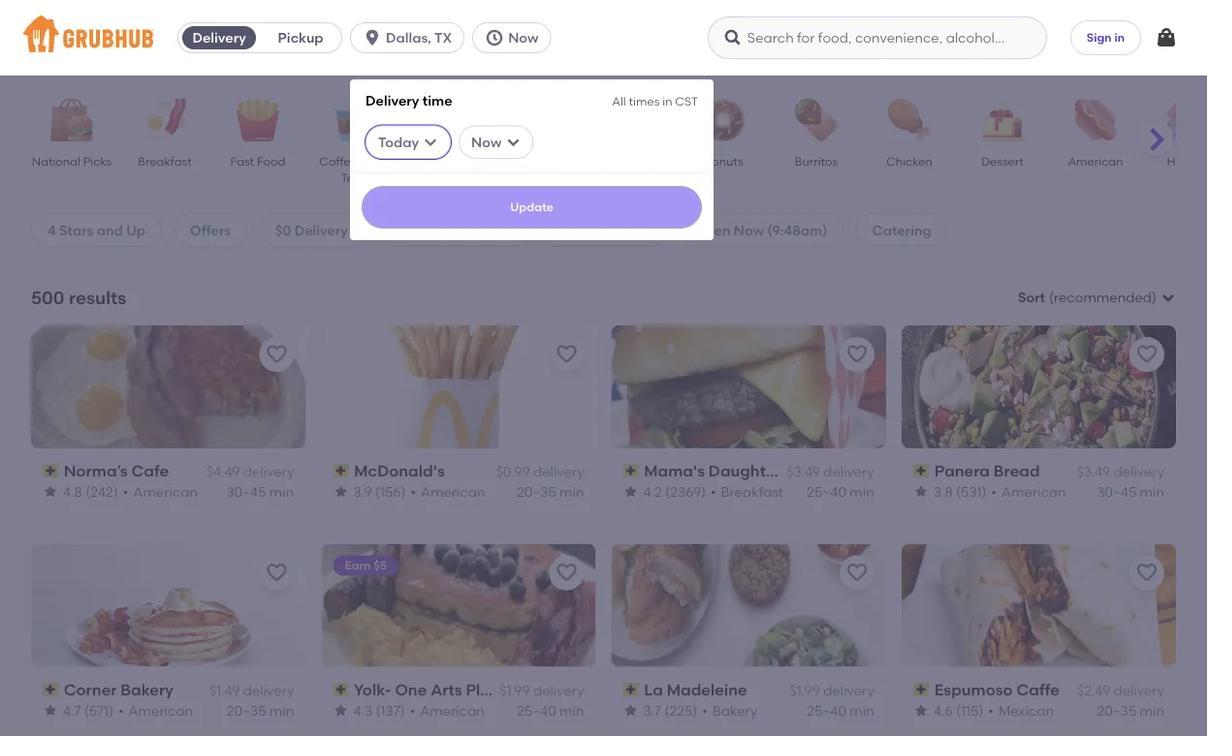 Task type: vqa. For each thing, say whether or not it's contained in the screenshot.


Task type: describe. For each thing, give the bounding box(es) containing it.
20–35 for espumoso caffe
[[1097, 703, 1137, 719]]

sign in button
[[1070, 20, 1141, 55]]

burritos image
[[783, 99, 850, 142]]

now button
[[472, 22, 559, 53]]

coffee and tea
[[319, 154, 383, 185]]

subscription pass image for yolk- one arts plaza
[[333, 684, 350, 697]]

subscription pass image for corner bakery
[[43, 684, 60, 697]]

min for la madeleine
[[850, 703, 874, 719]]

• for norma's cafe
[[123, 484, 128, 500]]

breakfast image
[[131, 99, 199, 142]]

4.7
[[63, 703, 81, 719]]

and inside coffee and tea
[[360, 154, 383, 168]]

20–35 for corner bakery
[[227, 703, 266, 719]]

all
[[612, 94, 626, 108]]

fast
[[230, 154, 254, 168]]

star icon image for corner bakery
[[43, 703, 58, 719]]

• for panera bread
[[991, 484, 997, 500]]

save this restaurant button for mama's daughter's diner
[[840, 337, 874, 372]]

stars
[[59, 222, 94, 238]]

20–35 min for corner bakery
[[227, 703, 294, 719]]

$1.99 for yolk- one arts plaza
[[500, 683, 530, 700]]

• breakfast
[[711, 484, 784, 500]]

mexican image
[[410, 99, 478, 142]]

mama's daughter's diner
[[644, 462, 838, 481]]

burritos
[[795, 154, 838, 168]]

sign in
[[1087, 30, 1125, 44]]

american for yolk- one arts plaza
[[420, 703, 485, 719]]

4.8 (242)
[[63, 484, 118, 500]]

grubhub+
[[582, 222, 649, 238]]

(571)
[[84, 703, 113, 719]]

dallas,
[[386, 30, 432, 46]]

save this restaurant button for la madeleine
[[840, 556, 874, 591]]

earn
[[345, 559, 371, 573]]

chicken
[[887, 154, 933, 168]]

save this restaurant image for norma's cafe
[[265, 343, 288, 366]]

$4.49
[[207, 464, 240, 481]]

(137)
[[376, 703, 405, 719]]

bakery for • bakery
[[713, 703, 757, 719]]

open
[[694, 222, 731, 238]]

4
[[48, 222, 56, 238]]

• american for mcdonald's
[[410, 484, 485, 500]]

results
[[69, 287, 126, 308]]

4.2 (2369)
[[643, 484, 706, 500]]

all times in cst
[[612, 94, 698, 108]]

30–45 min for panera bread
[[1097, 484, 1165, 500]]

sign
[[1087, 30, 1112, 44]]

national
[[32, 154, 80, 168]]

0 horizontal spatial breakfast
[[138, 154, 192, 168]]

30
[[393, 222, 409, 238]]

or
[[468, 222, 482, 238]]

25–40 for arts
[[517, 703, 556, 719]]

(531)
[[956, 484, 986, 500]]

25–40 min for arts
[[517, 703, 584, 719]]

coffee and tea image
[[317, 99, 385, 142]]

delivery for norma's cafe
[[243, 464, 294, 481]]

$2.49 delivery
[[1077, 683, 1165, 700]]

• american for yolk- one arts plaza
[[410, 703, 485, 719]]

3.7 (225)
[[643, 703, 697, 719]]

corner
[[64, 681, 117, 700]]

picks
[[83, 154, 112, 168]]

$0 delivery
[[276, 222, 348, 238]]

delivery for la madeleine
[[824, 683, 874, 700]]

healthy
[[1167, 154, 1207, 168]]

$4.49 delivery
[[207, 464, 294, 481]]

star icon image for la madeleine
[[623, 703, 639, 719]]

minutes
[[413, 222, 465, 238]]

la
[[644, 681, 663, 700]]

• for la madeleine
[[702, 703, 708, 719]]

cafe
[[131, 462, 169, 481]]

• for espumoso caffe
[[988, 703, 994, 719]]

delivery for corner bakery
[[243, 683, 294, 700]]

food
[[257, 154, 285, 168]]

daughter's
[[709, 462, 793, 481]]

chicken image
[[876, 99, 944, 142]]

4.3 (137)
[[353, 703, 405, 719]]

2 vertical spatial delivery
[[294, 222, 348, 238]]

save this restaurant image for espumoso caffe
[[1136, 562, 1159, 585]]

min for espumoso caffe
[[1140, 703, 1165, 719]]

donuts
[[703, 154, 743, 168]]

star icon image for mama's daughter's diner
[[623, 484, 639, 500]]

star icon image for yolk- one arts plaza
[[333, 703, 348, 719]]

subscription pass image for mcdonald's
[[333, 465, 350, 478]]

4.8
[[63, 484, 82, 500]]

$1.99 for la madeleine
[[790, 683, 820, 700]]

$1.49
[[210, 683, 240, 700]]

tx
[[434, 30, 452, 46]]

0 horizontal spatial mexican
[[420, 154, 468, 168]]

4.3
[[353, 703, 372, 719]]

1 vertical spatial breakfast
[[721, 484, 784, 500]]

hamburgers image
[[596, 99, 664, 142]]

500 results
[[31, 287, 126, 308]]

2 horizontal spatial svg image
[[723, 28, 743, 48]]

(2369)
[[665, 484, 706, 500]]

min for mama's daughter's diner
[[850, 484, 874, 500]]

delivery for mama's daughter's diner
[[823, 464, 874, 481]]

$5
[[373, 559, 387, 573]]

tacos image
[[503, 99, 571, 142]]

less
[[485, 222, 514, 238]]

star icon image for mcdonald's
[[333, 484, 348, 500]]

• for yolk- one arts plaza
[[410, 703, 415, 719]]

mcdonald's
[[354, 462, 445, 481]]

coffee
[[319, 154, 358, 168]]

american for panera bread
[[1001, 484, 1066, 500]]

$1.49 delivery
[[210, 683, 294, 700]]

delivery for delivery
[[192, 30, 246, 46]]

arts
[[431, 681, 462, 700]]

delivery for espumoso caffe
[[1114, 683, 1165, 700]]

3.9
[[353, 484, 372, 500]]

4.2
[[643, 484, 662, 500]]

(242)
[[86, 484, 118, 500]]

$0
[[276, 222, 291, 238]]

20–35 min for mcdonald's
[[517, 484, 584, 500]]

offers
[[190, 222, 231, 238]]

(225)
[[665, 703, 697, 719]]

espumoso caffe
[[934, 681, 1060, 700]]

panera
[[934, 462, 990, 481]]

1 horizontal spatial svg image
[[506, 135, 521, 150]]

3.9 (156)
[[353, 484, 405, 500]]

madeleine
[[667, 681, 747, 700]]

espumoso
[[934, 681, 1013, 700]]

• for mama's daughter's diner
[[711, 484, 716, 500]]

national picks
[[32, 154, 112, 168]]

• bakery
[[702, 703, 757, 719]]

4.6
[[934, 703, 953, 719]]

$2.49
[[1077, 683, 1110, 700]]



Task type: locate. For each thing, give the bounding box(es) containing it.
2 $1.99 from the left
[[790, 683, 820, 700]]

save this restaurant button for espumoso caffe
[[1130, 556, 1165, 591]]

2 horizontal spatial delivery
[[366, 92, 419, 109]]

30–45 min for norma's cafe
[[226, 484, 294, 500]]

30–45 min
[[226, 484, 294, 500], [1097, 484, 1165, 500]]

mexican down caffe
[[998, 703, 1054, 719]]

dessert image
[[969, 99, 1037, 142]]

20–35 min down $1.49 delivery
[[227, 703, 294, 719]]

$3.49 for daughter's
[[787, 464, 820, 481]]

now right open
[[734, 222, 764, 238]]

american down cafe
[[133, 484, 198, 500]]

500
[[31, 287, 64, 308]]

save this restaurant button for corner bakery
[[259, 556, 294, 591]]

star icon image left 3.8
[[913, 484, 929, 500]]

fast food
[[230, 154, 285, 168]]

star icon image left 4.7
[[43, 703, 58, 719]]

1 $1.99 delivery from the left
[[500, 683, 584, 700]]

in left cst
[[663, 94, 673, 108]]

subscription pass image left the espumoso
[[913, 684, 930, 697]]

and up tea
[[360, 154, 383, 168]]

breakfast down daughter's
[[721, 484, 784, 500]]

delivery left "pickup"
[[192, 30, 246, 46]]

• american for norma's cafe
[[123, 484, 198, 500]]

subscription pass image left the corner
[[43, 684, 60, 697]]

subscription pass image for panera bread
[[913, 465, 930, 478]]

2 30–45 from the left
[[1097, 484, 1137, 500]]

yolk- one arts plaza
[[354, 681, 509, 700]]

american
[[1068, 154, 1123, 168], [133, 484, 198, 500], [421, 484, 485, 500], [1001, 484, 1066, 500], [128, 703, 193, 719], [420, 703, 485, 719]]

american down arts
[[420, 703, 485, 719]]

svg image
[[1155, 26, 1178, 49], [363, 28, 382, 48], [506, 135, 521, 150]]

save this restaurant button for mcdonald's
[[549, 337, 584, 372]]

1 horizontal spatial bakery
[[713, 703, 757, 719]]

0 horizontal spatial 20–35 min
[[227, 703, 294, 719]]

star icon image for espumoso caffe
[[913, 703, 929, 719]]

star icon image for norma's cafe
[[43, 484, 58, 500]]

star icon image left 3.7
[[623, 703, 639, 719]]

25–40 min for diner
[[807, 484, 874, 500]]

open now (9:48am)
[[694, 222, 828, 238]]

1 30–45 from the left
[[226, 484, 266, 500]]

(9:48am)
[[767, 222, 828, 238]]

$3.49
[[787, 464, 820, 481], [1077, 464, 1110, 481]]

1 horizontal spatial $3.49
[[1077, 464, 1110, 481]]

0 vertical spatial bakery
[[121, 681, 174, 700]]

earn $5
[[345, 559, 387, 573]]

• american down cafe
[[123, 484, 198, 500]]

• mexican
[[988, 703, 1054, 719]]

delivery button
[[179, 22, 260, 53]]

$1.99 delivery for yolk- one arts plaza
[[500, 683, 584, 700]]

25–40
[[807, 484, 847, 500], [517, 703, 556, 719], [807, 703, 847, 719]]

save this restaurant image for panera bread
[[1136, 343, 1159, 366]]

update
[[510, 200, 554, 214]]

donuts image
[[689, 99, 757, 142]]

• right (156)
[[410, 484, 416, 500]]

• down "one"
[[410, 703, 415, 719]]

1 $3.49 delivery from the left
[[787, 464, 874, 481]]

star icon image for panera bread
[[913, 484, 929, 500]]

1 horizontal spatial 20–35
[[517, 484, 556, 500]]

1 30–45 min from the left
[[226, 484, 294, 500]]

bakery for corner bakery
[[121, 681, 174, 700]]

2 horizontal spatial save this restaurant image
[[1136, 562, 1159, 585]]

0 horizontal spatial $1.99
[[500, 683, 530, 700]]

delivery up today
[[366, 92, 419, 109]]

mama's
[[644, 462, 705, 481]]

1 horizontal spatial 30–45
[[1097, 484, 1137, 500]]

30–45 for norma's cafe
[[226, 484, 266, 500]]

star icon image left 4.6
[[913, 703, 929, 719]]

svg image left dallas,
[[363, 28, 382, 48]]

2 $3.49 delivery from the left
[[1077, 464, 1165, 481]]

dallas, tx button
[[350, 22, 472, 53]]

0 vertical spatial now
[[508, 30, 539, 46]]

corner bakery
[[64, 681, 174, 700]]

1 horizontal spatial breakfast
[[721, 484, 784, 500]]

1 vertical spatial now
[[471, 134, 502, 150]]

2 horizontal spatial now
[[734, 222, 764, 238]]

delivery for mcdonald's
[[533, 464, 584, 481]]

20–35 down $0.99 delivery
[[517, 484, 556, 500]]

save this restaurant image for la madeleine
[[845, 562, 869, 585]]

breakfast down breakfast image
[[138, 154, 192, 168]]

svg image up donuts 'image'
[[723, 28, 743, 48]]

0 horizontal spatial $1.99 delivery
[[500, 683, 584, 700]]

1 horizontal spatial now
[[508, 30, 539, 46]]

subscription pass image for la madeleine
[[623, 684, 640, 697]]

0 horizontal spatial $3.49 delivery
[[787, 464, 874, 481]]

• american
[[123, 484, 198, 500], [410, 484, 485, 500], [991, 484, 1066, 500], [118, 703, 193, 719], [410, 703, 485, 719]]

$1.99 delivery for la madeleine
[[790, 683, 874, 700]]

save this restaurant image for corner bakery
[[265, 562, 288, 585]]

subscription pass image left "yolk-"
[[333, 684, 350, 697]]

$1.99 delivery
[[500, 683, 584, 700], [790, 683, 874, 700]]

• american down 'corner bakery'
[[118, 703, 193, 719]]

american down 'corner bakery'
[[128, 703, 193, 719]]

mexican down mexican image
[[420, 154, 468, 168]]

subscription pass image left mama's
[[623, 465, 640, 478]]

bakery
[[121, 681, 174, 700], [713, 703, 757, 719]]

now left tacos image
[[471, 134, 502, 150]]

• american down arts
[[410, 703, 485, 719]]

$0.99 delivery
[[496, 464, 584, 481]]

star icon image left 4.3
[[333, 703, 348, 719]]

2 $3.49 from the left
[[1077, 464, 1110, 481]]

min for panera bread
[[1140, 484, 1165, 500]]

pickup
[[278, 30, 324, 46]]

update button
[[362, 186, 702, 229]]

la madeleine
[[644, 681, 747, 700]]

2 $1.99 delivery from the left
[[790, 683, 874, 700]]

(156)
[[375, 484, 405, 500]]

20–35 down '$2.49 delivery'
[[1097, 703, 1137, 719]]

hamburgers
[[595, 154, 666, 168]]

0 horizontal spatial bakery
[[121, 681, 174, 700]]

3.8 (531)
[[934, 484, 986, 500]]

1 $1.99 from the left
[[500, 683, 530, 700]]

subscription pass image for mama's daughter's diner
[[623, 465, 640, 478]]

2 30–45 min from the left
[[1097, 484, 1165, 500]]

0 horizontal spatial svg image
[[423, 135, 438, 150]]

norma's cafe
[[64, 462, 169, 481]]

american down bread
[[1001, 484, 1066, 500]]

$3.49 delivery for mama's daughter's diner
[[787, 464, 874, 481]]

fast food image
[[224, 99, 292, 142]]

save this restaurant button for panera bread
[[1130, 337, 1165, 372]]

2 horizontal spatial 20–35 min
[[1097, 703, 1165, 719]]

grubhub plus flag logo image
[[559, 223, 578, 238]]

2 horizontal spatial svg image
[[1155, 26, 1178, 49]]

• for corner bakery
[[118, 703, 124, 719]]

• down 'corner bakery'
[[118, 703, 124, 719]]

1 vertical spatial bakery
[[713, 703, 757, 719]]

american down mcdonald's
[[421, 484, 485, 500]]

1 horizontal spatial $3.49 delivery
[[1077, 464, 1165, 481]]

in inside sign in button
[[1115, 30, 1125, 44]]

svg image right today
[[423, 135, 438, 150]]

and left up
[[97, 222, 123, 238]]

svg image inside dallas, tx button
[[363, 28, 382, 48]]

star icon image left 3.9
[[333, 484, 348, 500]]

one
[[395, 681, 427, 700]]

0 horizontal spatial 30–45 min
[[226, 484, 294, 500]]

star icon image
[[43, 484, 58, 500], [333, 484, 348, 500], [623, 484, 639, 500], [913, 484, 929, 500], [43, 703, 58, 719], [333, 703, 348, 719], [623, 703, 639, 719], [913, 703, 929, 719]]

• american for corner bakery
[[118, 703, 193, 719]]

4 stars and up
[[48, 222, 146, 238]]

pickup button
[[260, 22, 341, 53]]

30 minutes or less
[[393, 222, 514, 238]]

• down panera bread
[[991, 484, 997, 500]]

min for norma's cafe
[[269, 484, 294, 500]]

3.8
[[934, 484, 953, 500]]

subscription pass image for norma's cafe
[[43, 465, 60, 478]]

1 horizontal spatial 20–35 min
[[517, 484, 584, 500]]

min for corner bakery
[[269, 703, 294, 719]]

1 vertical spatial mexican
[[998, 703, 1054, 719]]

1 vertical spatial in
[[663, 94, 673, 108]]

1 horizontal spatial mexican
[[998, 703, 1054, 719]]

20–35 down $1.49 delivery
[[227, 703, 266, 719]]

$3.49 delivery for panera bread
[[1077, 464, 1165, 481]]

save this restaurant image
[[265, 343, 288, 366], [555, 343, 578, 366], [1136, 343, 1159, 366], [555, 562, 578, 585], [845, 562, 869, 585]]

1 horizontal spatial $1.99 delivery
[[790, 683, 874, 700]]

svg image
[[485, 28, 504, 48], [723, 28, 743, 48], [423, 135, 438, 150]]

3.7
[[643, 703, 661, 719]]

tacos
[[521, 154, 554, 168]]

25–40 for diner
[[807, 484, 847, 500]]

1 horizontal spatial $1.99
[[790, 683, 820, 700]]

subscription pass image
[[623, 465, 640, 478], [913, 465, 930, 478], [333, 684, 350, 697], [623, 684, 640, 697]]

delivery right $0
[[294, 222, 348, 238]]

now inside button
[[508, 30, 539, 46]]

svg image right tx
[[485, 28, 504, 48]]

subscription pass image
[[43, 465, 60, 478], [333, 465, 350, 478], [43, 684, 60, 697], [913, 684, 930, 697]]

1 vertical spatial and
[[97, 222, 123, 238]]

1 horizontal spatial in
[[1115, 30, 1125, 44]]

1 horizontal spatial 30–45 min
[[1097, 484, 1165, 500]]

panera bread
[[934, 462, 1040, 481]]

• right (2369)
[[711, 484, 716, 500]]

• american for panera bread
[[991, 484, 1066, 500]]

0 horizontal spatial 30–45
[[226, 484, 266, 500]]

20–35
[[517, 484, 556, 500], [227, 703, 266, 719], [1097, 703, 1137, 719]]

american down american image
[[1068, 154, 1123, 168]]

subscription pass image for espumoso caffe
[[913, 684, 930, 697]]

1 horizontal spatial save this restaurant image
[[845, 343, 869, 366]]

bakery down the "madeleine"
[[713, 703, 757, 719]]

now
[[508, 30, 539, 46], [471, 134, 502, 150], [734, 222, 764, 238]]

svg image inside now button
[[485, 28, 504, 48]]

0 horizontal spatial $3.49
[[787, 464, 820, 481]]

20–35 min for espumoso caffe
[[1097, 703, 1165, 719]]

20–35 for mcdonald's
[[517, 484, 556, 500]]

0 horizontal spatial now
[[471, 134, 502, 150]]

• down the "madeleine"
[[702, 703, 708, 719]]

0 vertical spatial mexican
[[420, 154, 468, 168]]

subscription pass image left mcdonald's
[[333, 465, 350, 478]]

national picks image
[[38, 99, 106, 142]]

yolk-
[[354, 681, 391, 700]]

delivery
[[243, 464, 294, 481], [533, 464, 584, 481], [823, 464, 874, 481], [1114, 464, 1165, 481], [243, 683, 294, 700], [533, 683, 584, 700], [824, 683, 874, 700], [1114, 683, 1165, 700]]

0 vertical spatial in
[[1115, 30, 1125, 44]]

0 horizontal spatial save this restaurant image
[[265, 562, 288, 585]]

diner
[[797, 462, 838, 481]]

in right sign
[[1115, 30, 1125, 44]]

30–45
[[226, 484, 266, 500], [1097, 484, 1137, 500]]

2 vertical spatial now
[[734, 222, 764, 238]]

save this restaurant image
[[845, 343, 869, 366], [265, 562, 288, 585], [1136, 562, 1159, 585]]

• for mcdonald's
[[410, 484, 416, 500]]

0 horizontal spatial 20–35
[[227, 703, 266, 719]]

breakfast
[[138, 154, 192, 168], [721, 484, 784, 500]]

times
[[629, 94, 660, 108]]

svg image right sign in button
[[1155, 26, 1178, 49]]

star icon image left 4.2
[[623, 484, 639, 500]]

and
[[360, 154, 383, 168], [97, 222, 123, 238]]

main navigation navigation
[[0, 0, 1207, 738]]

0 horizontal spatial and
[[97, 222, 123, 238]]

20–35 min down $0.99 delivery
[[517, 484, 584, 500]]

25–40 min
[[807, 484, 874, 500], [517, 703, 584, 719], [807, 703, 874, 719]]

svg image up tacos
[[506, 135, 521, 150]]

subscription pass image left panera
[[913, 465, 930, 478]]

min for mcdonald's
[[560, 484, 584, 500]]

0 horizontal spatial in
[[663, 94, 673, 108]]

• down 'norma's cafe'
[[123, 484, 128, 500]]

4.7 (571)
[[63, 703, 113, 719]]

20–35 min
[[517, 484, 584, 500], [227, 703, 294, 719], [1097, 703, 1165, 719]]

save this restaurant image for mama's daughter's diner
[[845, 343, 869, 366]]

1 vertical spatial delivery
[[366, 92, 419, 109]]

norma's
[[64, 462, 128, 481]]

save this restaurant image for mcdonald's
[[555, 343, 578, 366]]

cst
[[675, 94, 698, 108]]

0 vertical spatial breakfast
[[138, 154, 192, 168]]

plaza
[[466, 681, 509, 700]]

delivery time
[[366, 92, 452, 109]]

1 horizontal spatial and
[[360, 154, 383, 168]]

1 $3.49 from the left
[[787, 464, 820, 481]]

• right the (115)
[[988, 703, 994, 719]]

american for corner bakery
[[128, 703, 193, 719]]

dessert
[[982, 154, 1024, 168]]

0 horizontal spatial delivery
[[192, 30, 246, 46]]

$3.49 delivery
[[787, 464, 874, 481], [1077, 464, 1165, 481]]

dallas, tx
[[386, 30, 452, 46]]

30–45 for panera bread
[[1097, 484, 1137, 500]]

delivery
[[192, 30, 246, 46], [366, 92, 419, 109], [294, 222, 348, 238]]

american image
[[1062, 99, 1130, 142]]

save this restaurant button
[[259, 337, 294, 372], [549, 337, 584, 372], [840, 337, 874, 372], [1130, 337, 1165, 372], [259, 556, 294, 591], [549, 556, 584, 591], [840, 556, 874, 591], [1130, 556, 1165, 591]]

min for yolk- one arts plaza
[[560, 703, 584, 719]]

caffe
[[1017, 681, 1060, 700]]

0 horizontal spatial svg image
[[363, 28, 382, 48]]

0 vertical spatial and
[[360, 154, 383, 168]]

min
[[269, 484, 294, 500], [560, 484, 584, 500], [850, 484, 874, 500], [1140, 484, 1165, 500], [269, 703, 294, 719], [560, 703, 584, 719], [850, 703, 874, 719], [1140, 703, 1165, 719]]

now right tx
[[508, 30, 539, 46]]

• american down mcdonald's
[[410, 484, 485, 500]]

• american down bread
[[991, 484, 1066, 500]]

2 horizontal spatial 20–35
[[1097, 703, 1137, 719]]

$3.49 for bread
[[1077, 464, 1110, 481]]

1 horizontal spatial svg image
[[485, 28, 504, 48]]

bakery right the corner
[[121, 681, 174, 700]]

catering
[[872, 222, 932, 238]]

subscription pass image left norma's
[[43, 465, 60, 478]]

0 vertical spatial delivery
[[192, 30, 246, 46]]

bread
[[994, 462, 1040, 481]]

american for mcdonald's
[[421, 484, 485, 500]]

(115)
[[956, 703, 983, 719]]

tea
[[341, 171, 361, 185]]

american for norma's cafe
[[133, 484, 198, 500]]

star icon image left "4.8"
[[43, 484, 58, 500]]

subscription pass image left la
[[623, 684, 640, 697]]

delivery for yolk- one arts plaza
[[533, 683, 584, 700]]

save this restaurant button for norma's cafe
[[259, 337, 294, 372]]

delivery inside button
[[192, 30, 246, 46]]

delivery for delivery time
[[366, 92, 419, 109]]

delivery for panera bread
[[1114, 464, 1165, 481]]

20–35 min down '$2.49 delivery'
[[1097, 703, 1165, 719]]

time
[[423, 92, 452, 109]]

1 horizontal spatial delivery
[[294, 222, 348, 238]]



